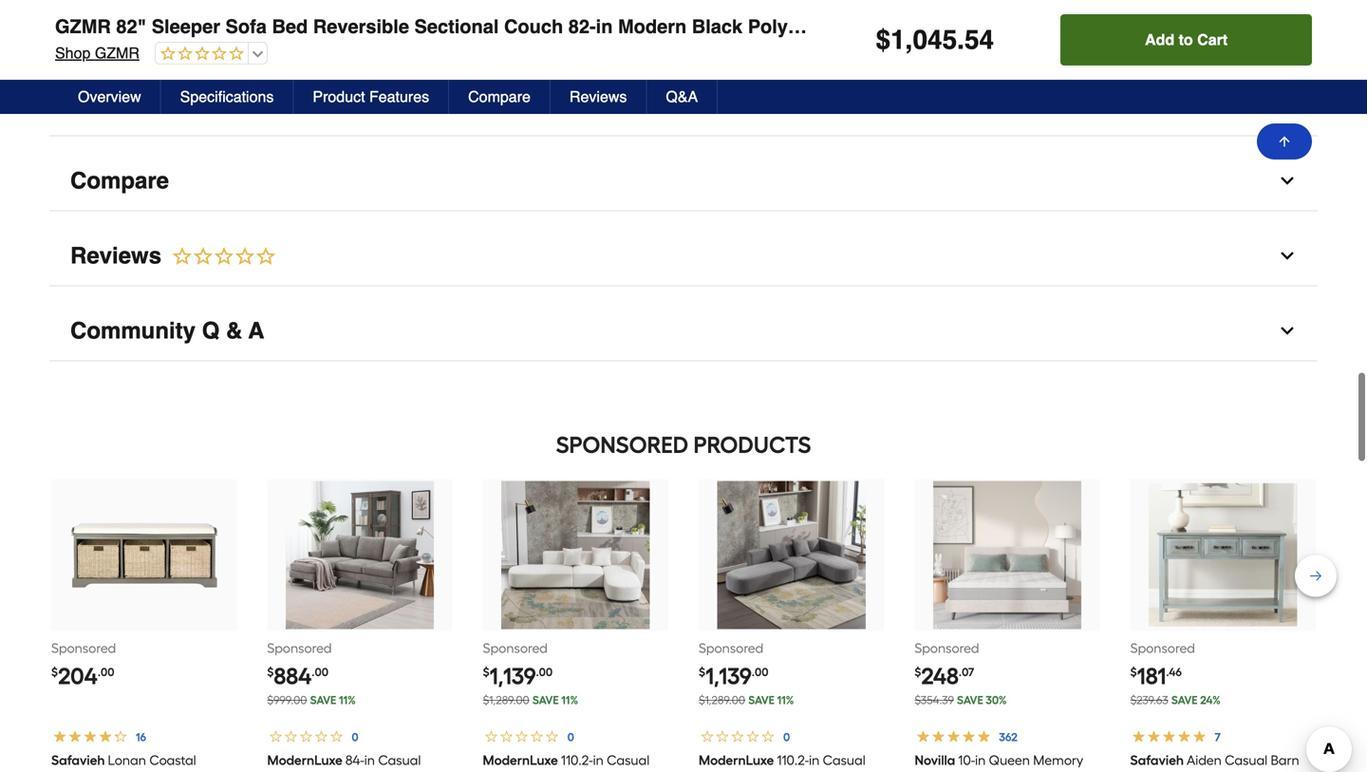 Task type: describe. For each thing, give the bounding box(es) containing it.
.46
[[1167, 665, 1183, 679]]

$354.39
[[915, 693, 955, 707]]

products
[[694, 431, 812, 459]]

a
[[248, 318, 265, 344]]

$ 248 .07
[[915, 662, 975, 690]]

casual for 110.2-in casual gray chenille sofa
[[823, 752, 866, 768]]

modernluxe 110.2-in casual gray chenille sofa image
[[718, 481, 866, 629]]

$ 204 .00
[[51, 662, 114, 690]]

chenille for gray
[[732, 771, 781, 772]]

safavieh aiden casual barn blue console table image
[[1150, 481, 1298, 629]]

$ 1,139 .00 for 110.2-in casual gray chenille sofa
[[699, 662, 769, 690]]

$ for modernluxe 110.2-in casual gray chenille sofa image
[[699, 665, 706, 679]]

sofa inside 110.2-in casual gray chenille sofa
[[784, 771, 811, 772]]

sponsored for safavieh aiden casual barn blue console table image
[[1131, 640, 1196, 656]]

shop
[[55, 44, 91, 62]]

$1,289.00 save 11% for 110.2-in casual gray chenille sofa
[[699, 693, 795, 707]]

1 vertical spatial gzmr
[[95, 44, 140, 62]]

southdeep products heading
[[49, 426, 1318, 464]]

chevron down image for q
[[1279, 321, 1298, 340]]

product features for community q & a
[[70, 93, 258, 119]]

$ for 'modernluxe 84-in casual gray polyester/blend 4-seater sofa' image
[[267, 665, 274, 679]]

mattress
[[952, 771, 1005, 772]]

novilla
[[915, 752, 956, 768]]

save for 10-in queen memory foam mattress in a box
[[958, 693, 984, 707]]

safavieh for safavieh aiden casual barn blue console table image
[[1131, 752, 1185, 768]]

specifications button
[[161, 80, 294, 114]]

couch
[[504, 16, 563, 38]]

reviews for q&a
[[570, 88, 627, 105]]

sponsored for safavieh lonan coastal gray/white storage bench with storage 47-in x 16.1-in x 19.9-in image
[[51, 640, 116, 656]]

save for aiden casual barn blue console table
[[1172, 693, 1198, 707]]

modernluxe for 110.2-in casual beige chenille sofa
[[483, 752, 559, 768]]

$1,289.00 save 11% for 110.2-in casual beige chenille sofa
[[483, 693, 579, 707]]

.00 inside $ 204 .00
[[98, 665, 114, 679]]

1 save from the left
[[310, 693, 337, 707]]

0 vertical spatial zero stars image
[[156, 46, 244, 63]]

product features button for community q & a
[[49, 76, 1318, 136]]

safavieh for safavieh lonan coastal gray/white storage bench with storage 47-in x 16.1-in x 19.9-in image
[[51, 752, 105, 768]]

$239.63 save 24%
[[1131, 693, 1221, 707]]

aiden
[[1188, 752, 1222, 768]]

$999.00 save 11%
[[267, 693, 356, 707]]

chevron down image for features
[[1279, 96, 1298, 115]]

save for 110.2-in casual gray chenille sofa
[[749, 693, 775, 707]]

82-
[[569, 16, 596, 38]]

blue
[[1131, 771, 1157, 772]]

a
[[1022, 771, 1031, 772]]

.
[[958, 25, 965, 55]]

.07
[[959, 665, 975, 679]]

sofa right .
[[988, 16, 1029, 38]]

casual inside aiden casual barn blue console table
[[1226, 752, 1268, 768]]

11% for 110.2-in casual gray chenille sofa
[[778, 693, 795, 707]]

.00 for 'modernluxe 84-in casual gray polyester/blend 4-seater sofa' image
[[312, 665, 329, 679]]

reversible
[[313, 16, 409, 38]]

compare for community q & a
[[70, 168, 169, 194]]

q&a button
[[647, 80, 718, 114]]

compare button for q&a
[[449, 80, 551, 114]]

.00 for modernluxe 110.2-in casual gray chenille sofa image
[[752, 665, 769, 679]]

black
[[692, 16, 743, 38]]

sponsored products
[[556, 431, 812, 459]]

reviews for community q & a
[[70, 243, 162, 269]]

compare button for community q & a
[[49, 151, 1318, 211]]

sleeper
[[152, 16, 220, 38]]

gzmr 82" sleeper sofa bed reversible sectional couch 82-in modern black polyester/blend reclining sofa
[[55, 16, 1029, 38]]

foam
[[915, 771, 949, 772]]

overview
[[78, 88, 141, 105]]

.00 for the modernluxe 110.2-in casual beige chenille sofa image
[[536, 665, 553, 679]]

sponsored inside the "southdeep products" heading
[[556, 431, 689, 459]]

chevron down image
[[1279, 171, 1298, 190]]

casual for 110.2-in casual beige chenille sofa
[[607, 752, 650, 768]]

in for 10-in queen memory foam mattress in a box
[[975, 752, 986, 768]]

overview button
[[59, 80, 161, 114]]

bed
[[272, 16, 308, 38]]

to
[[1179, 31, 1194, 48]]

reclining
[[897, 16, 983, 38]]

community
[[70, 318, 196, 344]]

reviews button for community q & a
[[49, 226, 1318, 286]]



Task type: locate. For each thing, give the bounding box(es) containing it.
$1,289.00 save 11% up 110.2-in casual gray chenille sofa
[[699, 693, 795, 707]]

features
[[369, 88, 429, 105], [163, 93, 258, 119]]

reviews
[[570, 88, 627, 105], [70, 243, 162, 269]]

0 vertical spatial compare
[[468, 88, 531, 105]]

110.2-in casual gray chenille sofa
[[699, 752, 866, 772]]

1 .00 from the left
[[98, 665, 114, 679]]

compare down overview button
[[70, 168, 169, 194]]

$ 884 .00
[[267, 662, 329, 690]]

product features
[[313, 88, 429, 105], [70, 93, 258, 119]]

novilla 10-in queen memory foam mattress in a box image
[[934, 481, 1082, 629]]

0 horizontal spatial modernluxe
[[267, 752, 343, 768]]

save left 24%
[[1172, 693, 1198, 707]]

1 horizontal spatial reviews
[[570, 88, 627, 105]]

30%
[[986, 693, 1007, 707]]

3 save from the left
[[749, 693, 775, 707]]

zero stars image up q
[[162, 245, 277, 269]]

$1,289.00 save 11% up 110.2-in casual beige chenille sofa
[[483, 693, 579, 707]]

1 chenille from the left
[[520, 771, 569, 772]]

zero stars image inside reviews button
[[162, 245, 277, 269]]

110.2-in casual beige chenille sofa
[[483, 752, 650, 772]]

in for 110.2-in casual beige chenille sofa
[[593, 752, 604, 768]]

add to cart button
[[1061, 14, 1313, 66]]

reviews button
[[551, 80, 647, 114], [49, 226, 1318, 286]]

10-in queen memory foam mattress in a box
[[915, 752, 1084, 772]]

modernluxe for 110.2-in casual gray chenille sofa
[[699, 752, 774, 768]]

in
[[596, 16, 613, 38], [593, 752, 604, 768], [809, 752, 820, 768], [975, 752, 986, 768], [1009, 771, 1019, 772]]

0 horizontal spatial safavieh
[[51, 752, 105, 768]]

1 horizontal spatial compare
[[468, 88, 531, 105]]

2 casual from the left
[[823, 752, 866, 768]]

console
[[1160, 771, 1209, 772]]

features for q&a
[[369, 88, 429, 105]]

1,139
[[490, 662, 536, 690], [706, 662, 752, 690]]

chenille
[[520, 771, 569, 772], [732, 771, 781, 772]]

reviews up community
[[70, 243, 162, 269]]

1 vertical spatial chevron down image
[[1279, 246, 1298, 265]]

2 horizontal spatial 11%
[[778, 693, 795, 707]]

1,139 for 110.2-in casual beige chenille sofa
[[490, 662, 536, 690]]

compare button down couch
[[449, 80, 551, 114]]

82"
[[116, 16, 146, 38]]

chenille inside 110.2-in casual gray chenille sofa
[[732, 771, 781, 772]]

product features for q&a
[[313, 88, 429, 105]]

1 horizontal spatial $1,289.00 save 11%
[[699, 693, 795, 707]]

modernluxe link
[[267, 752, 446, 772]]

modernluxe 110.2-in casual beige chenille sofa image
[[502, 481, 650, 629]]

$1,289.00 up beige
[[483, 693, 530, 707]]

reviews button up community q & a button at the top of page
[[49, 226, 1318, 286]]

1 chevron down image from the top
[[1279, 96, 1298, 115]]

reviews down 82-
[[570, 88, 627, 105]]

barn
[[1272, 752, 1300, 768]]

2 110.2- from the left
[[777, 752, 809, 768]]

$1,289.00 for 110.2-in casual gray chenille sofa
[[699, 693, 746, 707]]

110.2- inside 110.2-in casual gray chenille sofa
[[777, 752, 809, 768]]

q
[[202, 318, 220, 344]]

1 1,139 from the left
[[490, 662, 536, 690]]

chenille right gray on the right bottom of the page
[[732, 771, 781, 772]]

110.2-
[[561, 752, 593, 768], [777, 752, 809, 768]]

0 horizontal spatial reviews
[[70, 243, 162, 269]]

248
[[922, 662, 959, 690]]

.00 inside $ 884 .00
[[312, 665, 329, 679]]

1 $1,289.00 from the left
[[483, 693, 530, 707]]

0 horizontal spatial 11%
[[339, 693, 356, 707]]

product down shop gzmr
[[70, 93, 156, 119]]

box
[[1034, 771, 1056, 772]]

product features down reversible
[[313, 88, 429, 105]]

gray
[[699, 771, 729, 772]]

$354.39 save 30%
[[915, 693, 1007, 707]]

10-
[[959, 752, 976, 768]]

1 horizontal spatial product features
[[313, 88, 429, 105]]

$ inside $ 181 .46
[[1131, 665, 1138, 679]]

0 horizontal spatial product
[[70, 93, 156, 119]]

$1,289.00 for 110.2-in casual beige chenille sofa
[[483, 693, 530, 707]]

gzmr
[[55, 16, 111, 38], [95, 44, 140, 62]]

2 $1,289.00 from the left
[[699, 693, 746, 707]]

4 .00 from the left
[[752, 665, 769, 679]]

1,045
[[891, 25, 958, 55]]

chevron down image inside product features button
[[1279, 96, 1298, 115]]

11% up 110.2-in casual gray chenille sofa
[[778, 693, 795, 707]]

$ inside $ 248 .07
[[915, 665, 922, 679]]

modernluxe up beige
[[483, 752, 559, 768]]

modernluxe down $999.00 save 11%
[[267, 752, 343, 768]]

0 horizontal spatial $ 1,139 .00
[[483, 662, 553, 690]]

2 1,139 from the left
[[706, 662, 752, 690]]

specifications
[[180, 88, 274, 105]]

11% up 110.2-in casual beige chenille sofa
[[562, 693, 579, 707]]

chevron down image
[[1279, 96, 1298, 115], [1279, 246, 1298, 265], [1279, 321, 1298, 340]]

features down sleeper
[[163, 93, 258, 119]]

0 horizontal spatial casual
[[607, 752, 650, 768]]

save up 110.2-in casual gray chenille sofa
[[749, 693, 775, 707]]

chenille right beige
[[520, 771, 569, 772]]

product
[[313, 88, 365, 105], [70, 93, 156, 119]]

safavieh
[[51, 752, 105, 768], [1131, 752, 1185, 768]]

in inside 110.2-in casual beige chenille sofa
[[593, 752, 604, 768]]

product features down sleeper
[[70, 93, 258, 119]]

sofa right beige
[[572, 771, 600, 772]]

24%
[[1201, 693, 1221, 707]]

$999.00
[[267, 693, 307, 707]]

1 110.2- from the left
[[561, 752, 593, 768]]

sponsored for modernluxe 110.2-in casual gray chenille sofa image
[[699, 640, 764, 656]]

1 horizontal spatial casual
[[823, 752, 866, 768]]

community q & a
[[70, 318, 265, 344]]

2 11% from the left
[[562, 693, 579, 707]]

safavieh lonan coastal gray/white storage bench with storage 47-in x 16.1-in x 19.9-in image
[[70, 481, 218, 629]]

$1,289.00 save 11%
[[483, 693, 579, 707], [699, 693, 795, 707]]

2 horizontal spatial casual
[[1226, 752, 1268, 768]]

2 $ 1,139 .00 from the left
[[699, 662, 769, 690]]

11% right $999.00
[[339, 693, 356, 707]]

product features button
[[49, 76, 1318, 136], [294, 80, 449, 114]]

$1,289.00 up gray on the right bottom of the page
[[699, 693, 746, 707]]

$ for the modernluxe 110.2-in casual beige chenille sofa image
[[483, 665, 490, 679]]

110.2- for beige
[[561, 752, 593, 768]]

1 horizontal spatial features
[[369, 88, 429, 105]]

chenille inside 110.2-in casual beige chenille sofa
[[520, 771, 569, 772]]

sponsored
[[556, 431, 689, 459], [51, 640, 116, 656], [267, 640, 332, 656], [483, 640, 548, 656], [699, 640, 764, 656], [915, 640, 980, 656], [1131, 640, 1196, 656]]

sectional
[[415, 16, 499, 38]]

chenille for beige
[[520, 771, 569, 772]]

$ 1,139 .00 for 110.2-in casual beige chenille sofa
[[483, 662, 553, 690]]

safavieh link
[[51, 752, 224, 772]]

1 horizontal spatial 110.2-
[[777, 752, 809, 768]]

community q & a button
[[49, 302, 1318, 361]]

1 safavieh from the left
[[51, 752, 105, 768]]

0 horizontal spatial features
[[163, 93, 258, 119]]

queen
[[989, 752, 1030, 768]]

0 vertical spatial reviews
[[570, 88, 627, 105]]

2 save from the left
[[533, 693, 559, 707]]

$ for safavieh aiden casual barn blue console table image
[[1131, 665, 1138, 679]]

181
[[1138, 662, 1167, 690]]

reviews button down 82-
[[551, 80, 647, 114]]

0 vertical spatial chevron down image
[[1279, 96, 1298, 115]]

product features button for q&a
[[294, 80, 449, 114]]

0 horizontal spatial $1,289.00
[[483, 693, 530, 707]]

sofa left bed
[[226, 16, 267, 38]]

1 vertical spatial reviews
[[70, 243, 162, 269]]

in for 110.2-in casual gray chenille sofa
[[809, 752, 820, 768]]

2 modernluxe from the left
[[483, 752, 559, 768]]

reviews button for q&a
[[551, 80, 647, 114]]

gzmr up "shop"
[[55, 16, 111, 38]]

chevron down image inside community q & a button
[[1279, 321, 1298, 340]]

.00
[[98, 665, 114, 679], [312, 665, 329, 679], [536, 665, 553, 679], [752, 665, 769, 679]]

2 vertical spatial chevron down image
[[1279, 321, 1298, 340]]

modernluxe 84-in casual gray polyester/blend 4-seater sofa image
[[286, 481, 434, 629]]

11%
[[339, 693, 356, 707], [562, 693, 579, 707], [778, 693, 795, 707]]

1 horizontal spatial safavieh
[[1131, 752, 1185, 768]]

shop gzmr
[[55, 44, 140, 62]]

add to cart
[[1146, 31, 1228, 48]]

0 vertical spatial reviews button
[[551, 80, 647, 114]]

arrow up image
[[1278, 134, 1293, 149]]

$239.63
[[1131, 693, 1169, 707]]

11% for 110.2-in casual beige chenille sofa
[[562, 693, 579, 707]]

3 casual from the left
[[1226, 752, 1268, 768]]

beige
[[483, 771, 517, 772]]

sofa right gray on the right bottom of the page
[[784, 771, 811, 772]]

1 horizontal spatial chenille
[[732, 771, 781, 772]]

0 horizontal spatial compare
[[70, 168, 169, 194]]

compare down couch
[[468, 88, 531, 105]]

product features button down "modern"
[[49, 76, 1318, 136]]

1 horizontal spatial $ 1,139 .00
[[699, 662, 769, 690]]

compare button down q&a button on the top of page
[[49, 151, 1318, 211]]

memory
[[1034, 752, 1084, 768]]

1 vertical spatial compare button
[[49, 151, 1318, 211]]

1 modernluxe from the left
[[267, 752, 343, 768]]

1 vertical spatial reviews button
[[49, 226, 1318, 286]]

features down reversible
[[369, 88, 429, 105]]

5 save from the left
[[1172, 693, 1198, 707]]

1 $ 1,139 .00 from the left
[[483, 662, 553, 690]]

$ 181 .46
[[1131, 662, 1183, 690]]

4 save from the left
[[958, 693, 984, 707]]

1 horizontal spatial modernluxe
[[483, 752, 559, 768]]

save up 110.2-in casual beige chenille sofa
[[533, 693, 559, 707]]

0 vertical spatial gzmr
[[55, 16, 111, 38]]

compare button
[[449, 80, 551, 114], [49, 151, 1318, 211]]

casual inside 110.2-in casual beige chenille sofa
[[607, 752, 650, 768]]

casual
[[607, 752, 650, 768], [823, 752, 866, 768], [1226, 752, 1268, 768]]

sponsored for novilla 10-in queen memory foam mattress in a box image
[[915, 640, 980, 656]]

1 horizontal spatial product
[[313, 88, 365, 105]]

features for community q & a
[[163, 93, 258, 119]]

$
[[876, 25, 891, 55], [51, 665, 58, 679], [267, 665, 274, 679], [483, 665, 490, 679], [699, 665, 706, 679], [915, 665, 922, 679], [1131, 665, 1138, 679]]

1 $1,289.00 save 11% from the left
[[483, 693, 579, 707]]

1 horizontal spatial 1,139
[[706, 662, 752, 690]]

&
[[226, 318, 243, 344]]

1,139 for 110.2-in casual gray chenille sofa
[[706, 662, 752, 690]]

$1,289.00
[[483, 693, 530, 707], [699, 693, 746, 707]]

0 horizontal spatial 110.2-
[[561, 752, 593, 768]]

aiden casual barn blue console table
[[1131, 752, 1300, 772]]

table
[[1212, 771, 1246, 772]]

1 horizontal spatial 11%
[[562, 693, 579, 707]]

product features button down reversible
[[294, 80, 449, 114]]

3 .00 from the left
[[536, 665, 553, 679]]

sponsored for the modernluxe 110.2-in casual beige chenille sofa image
[[483, 640, 548, 656]]

save down $ 884 .00
[[310, 693, 337, 707]]

0 horizontal spatial chenille
[[520, 771, 569, 772]]

2 chevron down image from the top
[[1279, 246, 1298, 265]]

3 modernluxe from the left
[[699, 752, 774, 768]]

in inside 110.2-in casual gray chenille sofa
[[809, 752, 820, 768]]

1 vertical spatial zero stars image
[[162, 245, 277, 269]]

zero stars image
[[156, 46, 244, 63], [162, 245, 277, 269]]

1 vertical spatial compare
[[70, 168, 169, 194]]

$ inside $ 884 .00
[[267, 665, 274, 679]]

sofa inside 110.2-in casual beige chenille sofa
[[572, 771, 600, 772]]

modernluxe
[[267, 752, 343, 768], [483, 752, 559, 768], [699, 752, 774, 768]]

2 safavieh from the left
[[1131, 752, 1185, 768]]

cart
[[1198, 31, 1228, 48]]

$ for novilla 10-in queen memory foam mattress in a box image
[[915, 665, 922, 679]]

q&a
[[666, 88, 698, 105]]

3 chevron down image from the top
[[1279, 321, 1298, 340]]

110.2- for gray
[[777, 752, 809, 768]]

0 vertical spatial compare button
[[449, 80, 551, 114]]

modern
[[618, 16, 687, 38]]

110.2- inside 110.2-in casual beige chenille sofa
[[561, 752, 593, 768]]

product down reversible
[[313, 88, 365, 105]]

add
[[1146, 31, 1175, 48]]

2 horizontal spatial modernluxe
[[699, 752, 774, 768]]

884
[[274, 662, 312, 690]]

save for 110.2-in casual beige chenille sofa
[[533, 693, 559, 707]]

1 11% from the left
[[339, 693, 356, 707]]

204
[[58, 662, 98, 690]]

54
[[965, 25, 995, 55]]

compare for q&a
[[468, 88, 531, 105]]

save
[[310, 693, 337, 707], [533, 693, 559, 707], [749, 693, 775, 707], [958, 693, 984, 707], [1172, 693, 1198, 707]]

$ 1,139 .00
[[483, 662, 553, 690], [699, 662, 769, 690]]

save left 30%
[[958, 693, 984, 707]]

safavieh up blue
[[1131, 752, 1185, 768]]

polyester/blend
[[748, 16, 892, 38]]

gzmr down 82"
[[95, 44, 140, 62]]

compare
[[468, 88, 531, 105], [70, 168, 169, 194]]

product for community q & a
[[70, 93, 156, 119]]

safavieh down 204
[[51, 752, 105, 768]]

0 horizontal spatial product features
[[70, 93, 258, 119]]

sponsored for 'modernluxe 84-in casual gray polyester/blend 4-seater sofa' image
[[267, 640, 332, 656]]

$ 1,045 . 54
[[876, 25, 995, 55]]

1 casual from the left
[[607, 752, 650, 768]]

2 chenille from the left
[[732, 771, 781, 772]]

0 horizontal spatial $1,289.00 save 11%
[[483, 693, 579, 707]]

zero stars image down sleeper
[[156, 46, 244, 63]]

3 11% from the left
[[778, 693, 795, 707]]

1 horizontal spatial $1,289.00
[[699, 693, 746, 707]]

casual inside 110.2-in casual gray chenille sofa
[[823, 752, 866, 768]]

modernluxe up gray on the right bottom of the page
[[699, 752, 774, 768]]

2 .00 from the left
[[312, 665, 329, 679]]

2 $1,289.00 save 11% from the left
[[699, 693, 795, 707]]

0 horizontal spatial 1,139
[[490, 662, 536, 690]]

sofa
[[226, 16, 267, 38], [988, 16, 1029, 38], [572, 771, 600, 772], [784, 771, 811, 772]]

product for q&a
[[313, 88, 365, 105]]

$ inside $ 204 .00
[[51, 665, 58, 679]]



Task type: vqa. For each thing, say whether or not it's contained in the screenshot.
0
no



